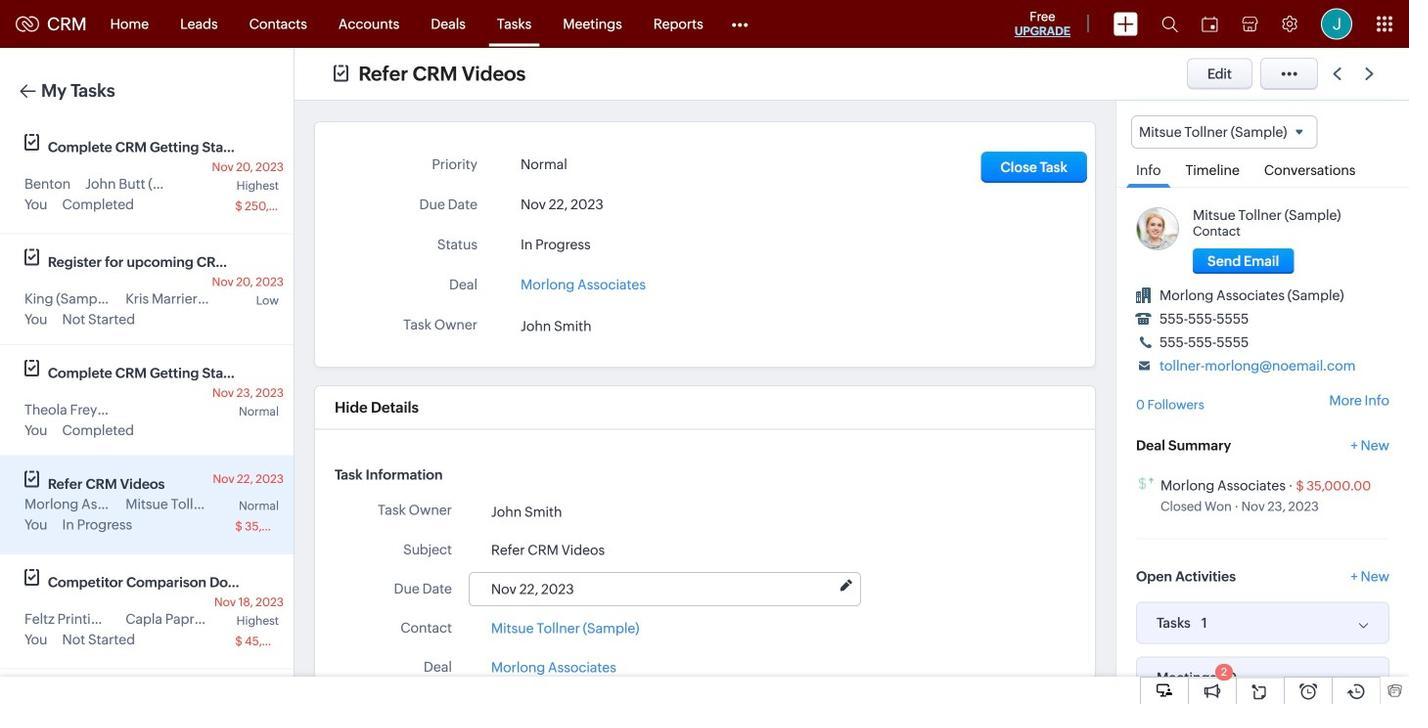 Task type: vqa. For each thing, say whether or not it's contained in the screenshot.
already
no



Task type: describe. For each thing, give the bounding box(es) containing it.
next record image
[[1366, 68, 1379, 80]]

create menu image
[[1114, 12, 1139, 36]]

search image
[[1162, 16, 1179, 32]]

create menu element
[[1102, 0, 1150, 47]]

profile image
[[1322, 8, 1353, 40]]

search element
[[1150, 0, 1191, 48]]



Task type: locate. For each thing, give the bounding box(es) containing it.
profile element
[[1310, 0, 1365, 47]]

None button
[[1194, 249, 1295, 274]]

calendar image
[[1202, 16, 1219, 32]]

Other Modules field
[[719, 8, 761, 40]]

logo image
[[16, 16, 39, 32]]

previous record image
[[1334, 68, 1342, 80]]

None field
[[1132, 116, 1318, 149]]



